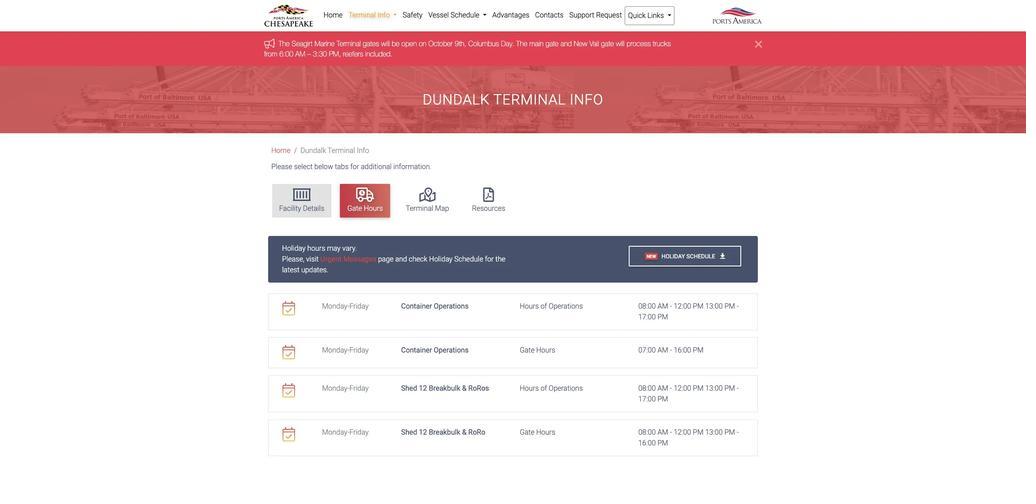 Task type: vqa. For each thing, say whether or not it's contained in the screenshot.
Schedule
yes



Task type: locate. For each thing, give the bounding box(es) containing it.
gate hours for shed 12 breakbulk & roro
[[520, 428, 556, 437]]

for right 'tabs'
[[351, 163, 359, 171]]

breakbulk for roros
[[429, 384, 461, 393]]

1 container operations from the top
[[401, 302, 469, 311]]

0 vertical spatial hours of operations
[[520, 302, 583, 311]]

0 vertical spatial 08:00 am - 12:00 pm 13:00 pm - 17:00 pm
[[639, 302, 739, 321]]

1 horizontal spatial the
[[517, 40, 528, 48]]

3 13:00 from the top
[[706, 428, 723, 437]]

0 horizontal spatial home link
[[272, 146, 291, 155]]

0 horizontal spatial info
[[357, 146, 369, 155]]

1 horizontal spatial dundalk terminal info
[[423, 91, 604, 108]]

0 horizontal spatial holiday
[[282, 244, 306, 253]]

07:00 am - 16:00 pm
[[639, 346, 704, 355]]

1 vertical spatial 16:00
[[639, 439, 656, 448]]

tab list
[[268, 180, 762, 222]]

check
[[409, 255, 428, 264]]

will left 'process'
[[616, 40, 625, 48]]

2 will from the left
[[616, 40, 625, 48]]

1 08:00 am - 12:00 pm 13:00 pm - 17:00 pm from the top
[[639, 302, 739, 321]]

2 vertical spatial info
[[357, 146, 369, 155]]

info
[[378, 11, 390, 19], [570, 91, 604, 108], [357, 146, 369, 155]]

gate inside gate hours link
[[348, 204, 362, 213]]

1 12 from the top
[[419, 384, 427, 393]]

2 12 from the top
[[419, 428, 427, 437]]

hours
[[364, 204, 383, 213], [520, 302, 539, 311], [537, 346, 556, 355], [520, 384, 539, 393], [537, 428, 556, 437]]

12:00
[[674, 302, 692, 311], [674, 384, 692, 393], [674, 428, 692, 437]]

0 vertical spatial dundalk terminal info
[[423, 91, 604, 108]]

1 vertical spatial 17:00
[[639, 395, 656, 404]]

0 horizontal spatial and
[[396, 255, 407, 264]]

1 vertical spatial 13:00
[[706, 384, 723, 393]]

please,
[[282, 255, 305, 264]]

tab panel containing holiday hours may vary.
[[268, 236, 758, 457]]

12:00 inside 08:00 am - 12:00 pm 13:00 pm - 16:00 pm
[[674, 428, 692, 437]]

12:00 for roro
[[674, 428, 692, 437]]

schedule left arrow alt to bottom image
[[687, 253, 716, 260]]

2 vertical spatial gate
[[520, 428, 535, 437]]

quick
[[629, 11, 646, 20]]

0 vertical spatial &
[[462, 384, 467, 393]]

dundalk
[[423, 91, 490, 108], [301, 146, 326, 155]]

1 17:00 from the top
[[639, 313, 656, 321]]

0 vertical spatial and
[[561, 40, 572, 48]]

0 vertical spatial shed
[[401, 384, 417, 393]]

terminal info
[[349, 11, 392, 19]]

below
[[315, 163, 333, 171]]

terminal
[[349, 11, 376, 19], [337, 40, 361, 48], [494, 91, 566, 108], [328, 146, 355, 155], [406, 204, 434, 213]]

0 horizontal spatial gate
[[546, 40, 559, 48]]

monday-
[[322, 302, 350, 311], [322, 346, 350, 355], [322, 384, 350, 393], [322, 428, 350, 437]]

will
[[381, 40, 390, 48], [616, 40, 625, 48]]

13:00
[[706, 302, 723, 311], [706, 384, 723, 393], [706, 428, 723, 437]]

home link up please
[[272, 146, 291, 155]]

& for roros
[[462, 384, 467, 393]]

2 13:00 from the top
[[706, 384, 723, 393]]

quick links link
[[625, 6, 675, 25]]

1 vertical spatial new
[[647, 254, 657, 259]]

hours inside gate hours link
[[364, 204, 383, 213]]

2 gate from the left
[[601, 40, 614, 48]]

6:00
[[280, 50, 294, 58]]

0 vertical spatial 12:00
[[674, 302, 692, 311]]

1 vertical spatial gate hours
[[520, 346, 556, 355]]

1 horizontal spatial 16:00
[[674, 346, 692, 355]]

1 horizontal spatial for
[[485, 255, 494, 264]]

1 vertical spatial 12:00
[[674, 384, 692, 393]]

1 horizontal spatial and
[[561, 40, 572, 48]]

gate
[[546, 40, 559, 48], [601, 40, 614, 48]]

1 horizontal spatial gate
[[601, 40, 614, 48]]

0 vertical spatial 13:00
[[706, 302, 723, 311]]

vessel schedule link
[[426, 6, 490, 24]]

0 horizontal spatial new
[[574, 40, 588, 48]]

and inside the seagirt marine terminal gates will be open on october 9th, columbus day. the main gate and new vail gate will process trucks from 6:00 am – 3:30 pm, reefers included.
[[561, 40, 572, 48]]

1 vertical spatial 12
[[419, 428, 427, 437]]

and right page
[[396, 255, 407, 264]]

2 container from the top
[[401, 346, 432, 355]]

home up marine
[[324, 11, 343, 19]]

holiday inside holiday hours may vary. please, visit urgent messages
[[282, 244, 306, 253]]

0 horizontal spatial home
[[272, 146, 291, 155]]

am inside the seagirt marine terminal gates will be open on october 9th, columbus day. the main gate and new vail gate will process trucks from 6:00 am – 3:30 pm, reefers included.
[[295, 50, 306, 58]]

1 vertical spatial 08:00 am - 12:00 pm 13:00 pm - 17:00 pm
[[639, 384, 739, 404]]

container
[[401, 302, 432, 311], [401, 346, 432, 355]]

0 vertical spatial for
[[351, 163, 359, 171]]

2 vertical spatial 08:00
[[639, 428, 656, 437]]

1 vertical spatial gate
[[520, 346, 535, 355]]

17:00 for container operations
[[639, 313, 656, 321]]

1 horizontal spatial holiday
[[429, 255, 453, 264]]

schedule inside page and check holiday schedule for the latest updates.
[[455, 255, 484, 264]]

1 vertical spatial &
[[462, 428, 467, 437]]

home link
[[321, 6, 346, 24], [272, 146, 291, 155]]

gate right 'vail'
[[601, 40, 614, 48]]

breakbulk left roros
[[429, 384, 461, 393]]

1 vertical spatial info
[[570, 91, 604, 108]]

shed for shed 12 breakbulk & roro
[[401, 428, 417, 437]]

2 08:00 from the top
[[639, 384, 656, 393]]

the seagirt marine terminal gates will be open on october 9th, columbus day. the main gate and new vail gate will process trucks from 6:00 am – 3:30 pm, reefers included. alert
[[0, 32, 1027, 66]]

1 shed from the top
[[401, 384, 417, 393]]

map
[[435, 204, 449, 213]]

select
[[294, 163, 313, 171]]

0 vertical spatial new
[[574, 40, 588, 48]]

1 vertical spatial shed
[[401, 428, 417, 437]]

2 monday-friday from the top
[[322, 346, 369, 355]]

1 vertical spatial container
[[401, 346, 432, 355]]

1 breakbulk from the top
[[429, 384, 461, 393]]

0 vertical spatial breakbulk
[[429, 384, 461, 393]]

0 vertical spatial home link
[[321, 6, 346, 24]]

08:00
[[639, 302, 656, 311], [639, 384, 656, 393], [639, 428, 656, 437]]

holiday for holiday hours may vary. please, visit urgent messages
[[282, 244, 306, 253]]

will left be
[[381, 40, 390, 48]]

gate right the main
[[546, 40, 559, 48]]

2 12:00 from the top
[[674, 384, 692, 393]]

terminal inside the seagirt marine terminal gates will be open on october 9th, columbus day. the main gate and new vail gate will process trucks from 6:00 am – 3:30 pm, reefers included.
[[337, 40, 361, 48]]

1 vertical spatial container operations
[[401, 346, 469, 355]]

1 vertical spatial dundalk terminal info
[[301, 146, 369, 155]]

1 vertical spatial home
[[272, 146, 291, 155]]

2 vertical spatial gate hours
[[520, 428, 556, 437]]

1 vertical spatial home link
[[272, 146, 291, 155]]

0 vertical spatial dundalk
[[423, 91, 490, 108]]

2 monday- from the top
[[322, 346, 350, 355]]

& left roros
[[462, 384, 467, 393]]

and
[[561, 40, 572, 48], [396, 255, 407, 264]]

1 of from the top
[[541, 302, 547, 311]]

day.
[[501, 40, 515, 48]]

0 horizontal spatial the
[[279, 40, 290, 48]]

08:00 am - 12:00 pm 13:00 pm - 17:00 pm for container operations
[[639, 302, 739, 321]]

2 08:00 am - 12:00 pm 13:00 pm - 17:00 pm from the top
[[639, 384, 739, 404]]

3 12:00 from the top
[[674, 428, 692, 437]]

2 17:00 from the top
[[639, 395, 656, 404]]

08:00 am - 12:00 pm 13:00 pm - 17:00 pm
[[639, 302, 739, 321], [639, 384, 739, 404]]

1 horizontal spatial home link
[[321, 6, 346, 24]]

the up 6:00
[[279, 40, 290, 48]]

1 horizontal spatial home
[[324, 11, 343, 19]]

the
[[279, 40, 290, 48], [517, 40, 528, 48]]

home
[[324, 11, 343, 19], [272, 146, 291, 155]]

new left 'vail'
[[574, 40, 588, 48]]

new inside the seagirt marine terminal gates will be open on october 9th, columbus day. the main gate and new vail gate will process trucks from 6:00 am – 3:30 pm, reefers included.
[[574, 40, 588, 48]]

13:00 inside 08:00 am - 12:00 pm 13:00 pm - 16:00 pm
[[706, 428, 723, 437]]

16:00
[[674, 346, 692, 355], [639, 439, 656, 448]]

holiday
[[282, 244, 306, 253], [662, 253, 686, 260], [429, 255, 453, 264]]

home link up marine
[[321, 6, 346, 24]]

columbus
[[469, 40, 499, 48]]

2 of from the top
[[541, 384, 547, 393]]

and inside page and check holiday schedule for the latest updates.
[[396, 255, 407, 264]]

home up please
[[272, 146, 291, 155]]

terminal info link
[[346, 6, 400, 24]]

2 hours of operations from the top
[[520, 384, 583, 393]]

2 breakbulk from the top
[[429, 428, 461, 437]]

3 monday-friday from the top
[[322, 384, 369, 393]]

1 container from the top
[[401, 302, 432, 311]]

08:00 inside 08:00 am - 12:00 pm 13:00 pm - 16:00 pm
[[639, 428, 656, 437]]

1 vertical spatial of
[[541, 384, 547, 393]]

1 horizontal spatial will
[[616, 40, 625, 48]]

2 vertical spatial 13:00
[[706, 428, 723, 437]]

and left 'vail'
[[561, 40, 572, 48]]

schedule right 'vessel' on the left of page
[[451, 11, 480, 19]]

arrow alt to bottom image
[[721, 253, 726, 259]]

12 for shed 12 breakbulk & roro
[[419, 428, 427, 437]]

0 vertical spatial gate
[[348, 204, 362, 213]]

1 vertical spatial dundalk
[[301, 146, 326, 155]]

3 08:00 from the top
[[639, 428, 656, 437]]

breakbulk
[[429, 384, 461, 393], [429, 428, 461, 437]]

from
[[264, 50, 278, 58]]

1 horizontal spatial new
[[647, 254, 657, 259]]

-
[[670, 302, 672, 311], [737, 302, 739, 311], [670, 346, 672, 355], [670, 384, 672, 393], [737, 384, 739, 393], [670, 428, 672, 437], [737, 428, 739, 437]]

1 & from the top
[[462, 384, 467, 393]]

pm,
[[329, 50, 341, 58]]

bullhorn image
[[264, 39, 279, 48]]

of for shed 12 breakbulk & roros
[[541, 384, 547, 393]]

october
[[429, 40, 453, 48]]

for left the
[[485, 255, 494, 264]]

shed 12 breakbulk & roro
[[401, 428, 486, 437]]

0 horizontal spatial will
[[381, 40, 390, 48]]

0 horizontal spatial dundalk
[[301, 146, 326, 155]]

the seagirt marine terminal gates will be open on october 9th, columbus day. the main gate and new vail gate will process trucks from 6:00 am – 3:30 pm, reefers included.
[[264, 40, 671, 58]]

2 shed from the top
[[401, 428, 417, 437]]

shed for shed 12 breakbulk & roros
[[401, 384, 417, 393]]

quick links
[[629, 11, 666, 20]]

2 vertical spatial 12:00
[[674, 428, 692, 437]]

0 vertical spatial 08:00
[[639, 302, 656, 311]]

2 horizontal spatial holiday
[[662, 253, 686, 260]]

schedule left the
[[455, 255, 484, 264]]

additional
[[361, 163, 392, 171]]

0 vertical spatial 12
[[419, 384, 427, 393]]

new
[[574, 40, 588, 48], [647, 254, 657, 259]]

gate
[[348, 204, 362, 213], [520, 346, 535, 355], [520, 428, 535, 437]]

tab panel
[[268, 236, 758, 457]]

0 vertical spatial home
[[324, 11, 343, 19]]

08:00 am - 12:00 pm 13:00 pm - 16:00 pm
[[639, 428, 739, 448]]

resources link
[[465, 184, 513, 218]]

1 vertical spatial breakbulk
[[429, 428, 461, 437]]

please
[[272, 163, 292, 171]]

2 container operations from the top
[[401, 346, 469, 355]]

2 horizontal spatial info
[[570, 91, 604, 108]]

08:00 am - 12:00 pm 13:00 pm - 17:00 pm up 08:00 am - 12:00 pm 13:00 pm - 16:00 pm
[[639, 384, 739, 404]]

the right day.
[[517, 40, 528, 48]]

1 will from the left
[[381, 40, 390, 48]]

1 vertical spatial hours of operations
[[520, 384, 583, 393]]

breakbulk left roro at the left bottom of page
[[429, 428, 461, 437]]

0 vertical spatial of
[[541, 302, 547, 311]]

0 vertical spatial info
[[378, 11, 390, 19]]

gate hours
[[348, 204, 383, 213], [520, 346, 556, 355], [520, 428, 556, 437]]

1 vertical spatial 08:00
[[639, 384, 656, 393]]

1 vertical spatial and
[[396, 255, 407, 264]]

trucks
[[653, 40, 671, 48]]

safety
[[403, 11, 423, 19]]

0 vertical spatial container
[[401, 302, 432, 311]]

1 hours of operations from the top
[[520, 302, 583, 311]]

gates
[[363, 40, 379, 48]]

2 & from the top
[[462, 428, 467, 437]]

12
[[419, 384, 427, 393], [419, 428, 427, 437]]

contacts
[[536, 11, 564, 19]]

1 vertical spatial for
[[485, 255, 494, 264]]

1 gate from the left
[[546, 40, 559, 48]]

0 horizontal spatial 16:00
[[639, 439, 656, 448]]

on
[[419, 40, 427, 48]]

hours of operations
[[520, 302, 583, 311], [520, 384, 583, 393]]

dundalk terminal info
[[423, 91, 604, 108], [301, 146, 369, 155]]

1 13:00 from the top
[[706, 302, 723, 311]]

13:00 for roros
[[706, 384, 723, 393]]

4 monday- from the top
[[322, 428, 350, 437]]

operations
[[434, 302, 469, 311], [549, 302, 583, 311], [434, 346, 469, 355], [549, 384, 583, 393]]

& left roro at the left bottom of page
[[462, 428, 467, 437]]

am
[[295, 50, 306, 58], [658, 302, 669, 311], [658, 346, 669, 355], [658, 384, 669, 393], [658, 428, 669, 437]]

messages
[[344, 255, 377, 264]]

&
[[462, 384, 467, 393], [462, 428, 467, 437]]

of for container operations
[[541, 302, 547, 311]]

close image
[[756, 39, 762, 50]]

friday
[[350, 302, 369, 311], [350, 346, 369, 355], [350, 384, 369, 393], [350, 428, 369, 437]]

container operations
[[401, 302, 469, 311], [401, 346, 469, 355]]

please select below tabs for additional information.
[[272, 163, 432, 171]]

0 vertical spatial container operations
[[401, 302, 469, 311]]

0 horizontal spatial dundalk terminal info
[[301, 146, 369, 155]]

0 vertical spatial 17:00
[[639, 313, 656, 321]]

08:00 am - 12:00 pm 13:00 pm - 17:00 pm up 07:00 am - 16:00 pm
[[639, 302, 739, 321]]

new left holiday schedule
[[647, 254, 657, 259]]

holiday inside page and check holiday schedule for the latest updates.
[[429, 255, 453, 264]]

17:00
[[639, 313, 656, 321], [639, 395, 656, 404]]

monday-friday
[[322, 302, 369, 311], [322, 346, 369, 355], [322, 384, 369, 393], [322, 428, 369, 437]]



Task type: describe. For each thing, give the bounding box(es) containing it.
advantages link
[[490, 6, 533, 24]]

vail
[[590, 40, 600, 48]]

12:00 for roros
[[674, 384, 692, 393]]

hours
[[308, 244, 325, 253]]

support request link
[[567, 6, 625, 24]]

holiday schedule
[[662, 253, 717, 260]]

0 vertical spatial 16:00
[[674, 346, 692, 355]]

vary.
[[343, 244, 357, 253]]

3:30
[[313, 50, 327, 58]]

support request
[[570, 11, 622, 19]]

17:00 for shed 12 breakbulk & roros
[[639, 395, 656, 404]]

vessel
[[429, 11, 449, 19]]

visit
[[306, 255, 319, 264]]

page
[[378, 255, 394, 264]]

holiday hours may vary. please, visit urgent messages
[[282, 244, 377, 264]]

new inside tab panel
[[647, 254, 657, 259]]

facility details
[[279, 204, 325, 213]]

marine
[[315, 40, 335, 48]]

vessel schedule
[[429, 11, 481, 19]]

0 vertical spatial gate hours
[[348, 204, 383, 213]]

safety link
[[400, 6, 426, 24]]

contacts link
[[533, 6, 567, 24]]

included.
[[365, 50, 393, 58]]

be
[[392, 40, 400, 48]]

facility
[[279, 204, 301, 213]]

9th,
[[455, 40, 467, 48]]

3 friday from the top
[[350, 384, 369, 393]]

shed 12 breakbulk & roros
[[401, 384, 489, 393]]

schedule for vessel
[[451, 11, 480, 19]]

breakbulk for roro
[[429, 428, 461, 437]]

container for hours
[[401, 302, 432, 311]]

updates.
[[301, 266, 329, 274]]

1 08:00 from the top
[[639, 302, 656, 311]]

gate hours link
[[340, 184, 390, 218]]

terminal map link
[[399, 184, 457, 218]]

may
[[327, 244, 341, 253]]

1 horizontal spatial info
[[378, 11, 390, 19]]

1 the from the left
[[279, 40, 290, 48]]

open
[[402, 40, 417, 48]]

links
[[648, 11, 664, 20]]

12 for shed 12 breakbulk & roros
[[419, 384, 427, 393]]

3 monday- from the top
[[322, 384, 350, 393]]

roros
[[469, 384, 489, 393]]

4 friday from the top
[[350, 428, 369, 437]]

urgent messages link
[[321, 255, 377, 264]]

latest
[[282, 266, 300, 274]]

reefers
[[343, 50, 363, 58]]

advantages
[[493, 11, 530, 19]]

holiday for holiday schedule
[[662, 253, 686, 260]]

gate for shed 12 breakbulk & roro
[[520, 428, 535, 437]]

0 horizontal spatial for
[[351, 163, 359, 171]]

1 monday-friday from the top
[[322, 302, 369, 311]]

1 monday- from the top
[[322, 302, 350, 311]]

gate hours for container operations
[[520, 346, 556, 355]]

the seagirt marine terminal gates will be open on october 9th, columbus day. the main gate and new vail gate will process trucks from 6:00 am – 3:30 pm, reefers included. link
[[264, 40, 671, 58]]

1 horizontal spatial dundalk
[[423, 91, 490, 108]]

request
[[596, 11, 622, 19]]

urgent
[[321, 255, 342, 264]]

information.
[[394, 163, 432, 171]]

container operations for gate hours
[[401, 346, 469, 355]]

1 friday from the top
[[350, 302, 369, 311]]

terminal map
[[406, 204, 449, 213]]

hours of operations for container operations
[[520, 302, 583, 311]]

container operations for hours of operations
[[401, 302, 469, 311]]

seagirt
[[292, 40, 313, 48]]

13:00 for roro
[[706, 428, 723, 437]]

the
[[496, 255, 506, 264]]

16:00 inside 08:00 am - 12:00 pm 13:00 pm - 16:00 pm
[[639, 439, 656, 448]]

am inside 08:00 am - 12:00 pm 13:00 pm - 16:00 pm
[[658, 428, 669, 437]]

tabs
[[335, 163, 349, 171]]

08:00 am - 12:00 pm 13:00 pm - 17:00 pm for shed 12 breakbulk & roros
[[639, 384, 739, 404]]

support
[[570, 11, 595, 19]]

gate for container operations
[[520, 346, 535, 355]]

2 friday from the top
[[350, 346, 369, 355]]

08:00 for roros
[[639, 384, 656, 393]]

hours of operations for shed 12 breakbulk & roros
[[520, 384, 583, 393]]

–
[[308, 50, 311, 58]]

roro
[[469, 428, 486, 437]]

08:00 for roro
[[639, 428, 656, 437]]

page and check holiday schedule for the latest updates.
[[282, 255, 506, 274]]

07:00
[[639, 346, 656, 355]]

resources
[[472, 204, 506, 213]]

2 the from the left
[[517, 40, 528, 48]]

tab list containing facility details
[[268, 180, 762, 222]]

details
[[303, 204, 325, 213]]

facility details link
[[272, 184, 332, 218]]

process
[[627, 40, 651, 48]]

for inside page and check holiday schedule for the latest updates.
[[485, 255, 494, 264]]

schedule for holiday
[[687, 253, 716, 260]]

main
[[530, 40, 544, 48]]

1 12:00 from the top
[[674, 302, 692, 311]]

container for gate
[[401, 346, 432, 355]]

4 monday-friday from the top
[[322, 428, 369, 437]]

& for roro
[[462, 428, 467, 437]]



